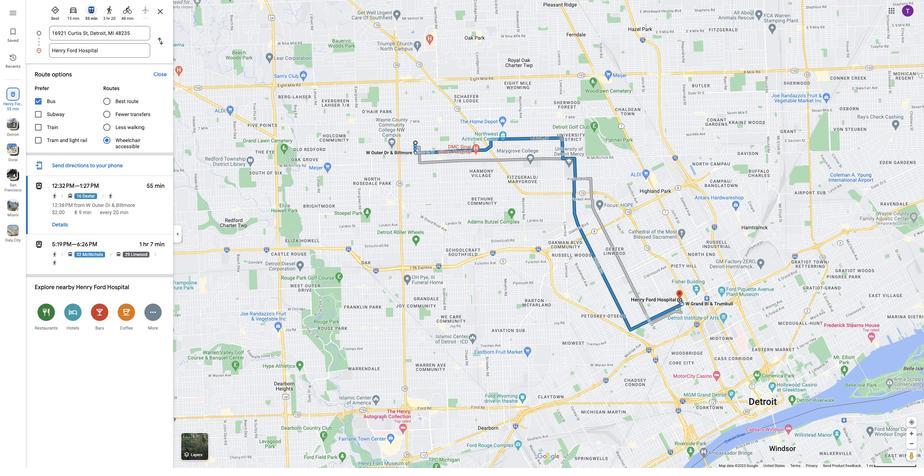 Task type: vqa. For each thing, say whether or not it's contained in the screenshot.
2 places element associated with Doral
yes



Task type: describe. For each thing, give the bounding box(es) containing it.
5:19 pm — 6:26 pm
[[52, 241, 97, 249]]

55 min inside  list
[[7, 107, 19, 112]]

footer inside google maps 'element'
[[719, 464, 867, 469]]

fewer transfers
[[116, 112, 151, 117]]

mi
[[870, 465, 874, 469]]

2 , then image from the left
[[100, 194, 106, 199]]

3 , then image from the left
[[153, 252, 158, 258]]

0 vertical spatial walk image
[[108, 194, 113, 199]]

feedback
[[846, 465, 862, 469]]

google
[[747, 465, 759, 469]]

bars button
[[86, 300, 113, 335]]

send directions to your phone
[[52, 163, 123, 169]]

mcnichols
[[83, 253, 103, 258]]

6:26 pm
[[77, 241, 97, 249]]

none field destination henry ford hospital
[[52, 43, 147, 58]]

linwood
[[131, 253, 148, 258]]

wheelchair accessible
[[116, 138, 141, 150]]

phone
[[108, 163, 123, 169]]

3 hr 20
[[103, 16, 116, 21]]

2 list item from the top
[[26, 43, 173, 58]]

— for 12:32 pm
[[75, 183, 80, 190]]

detroit
[[7, 133, 19, 137]]

united
[[764, 465, 775, 469]]

1 vertical spatial walk image
[[52, 252, 57, 258]]

driving image
[[69, 6, 78, 14]]

miami
[[7, 213, 19, 218]]

12:32 pm — 1:27 pm
[[52, 183, 99, 190]]

dexter
[[83, 194, 95, 199]]

1 , then image from the left
[[60, 252, 65, 258]]

francisco
[[4, 188, 22, 193]]

ford inside directions 'main content'
[[94, 284, 106, 292]]

15
[[67, 16, 72, 21]]

1 mi button
[[867, 465, 917, 469]]

outer
[[92, 203, 104, 208]]

dr
[[105, 203, 110, 208]]

transfers
[[130, 112, 151, 117]]

recents
[[6, 64, 20, 69]]

55 min radio
[[84, 3, 99, 21]]

hospital inside directions 'main content'
[[107, 284, 129, 292]]

daly
[[5, 238, 13, 243]]

cycling image
[[123, 6, 132, 14]]

none field starting point 16921 curtis st, detroit, mi 48235
[[52, 26, 147, 40]]

product
[[833, 465, 845, 469]]

list inside google maps 'element'
[[26, 26, 173, 58]]

bus image for 5:19 pm
[[68, 252, 73, 258]]

48 min
[[121, 16, 134, 21]]

henry inside 'henry ford hospital'
[[3, 102, 14, 107]]

12:38 pm
[[52, 203, 73, 208]]

 for 5:19 pm
[[35, 240, 43, 250]]

city
[[14, 238, 21, 243]]

send directions to your phone button
[[49, 159, 126, 173]]

hr for 3
[[107, 16, 110, 21]]

2 places element for doral
[[8, 147, 15, 154]]

prefer
[[35, 85, 49, 92]]

close
[[154, 71, 167, 78]]

9 min
[[79, 210, 92, 216]]

data
[[727, 465, 735, 469]]

12:38 pm from w outer dr & biltmore $2.00
[[52, 203, 135, 216]]

55 min inside directions 'main content'
[[147, 183, 165, 190]]

rail
[[80, 138, 87, 143]]

32
[[77, 253, 81, 258]]

directions
[[65, 163, 89, 169]]

1 list item from the top
[[26, 26, 173, 49]]

55 inside  list
[[7, 107, 11, 112]]

nearby
[[56, 284, 75, 292]]

more button
[[140, 300, 167, 335]]

&
[[112, 203, 115, 208]]

2 places element for detroit
[[8, 122, 15, 129]]

3
[[103, 16, 106, 21]]

1 for 1 hr 7 min
[[140, 241, 142, 249]]

doral
[[8, 158, 18, 163]]

route options
[[35, 71, 72, 78]]

send product feedback
[[824, 465, 862, 469]]

55 inside option
[[85, 16, 90, 21]]

tram
[[47, 138, 59, 143]]

light
[[69, 138, 79, 143]]

states
[[775, 465, 786, 469]]

$2.00
[[52, 210, 65, 216]]

collapse side panel image
[[174, 231, 182, 238]]

google maps element
[[0, 0, 925, 469]]

15 min
[[67, 16, 79, 21]]

restaurants
[[35, 326, 58, 331]]

restaurants button
[[33, 300, 60, 335]]

fewer
[[116, 112, 129, 117]]

2 for doral
[[13, 148, 15, 153]]

walking image
[[73, 210, 78, 215]]

less
[[116, 125, 126, 130]]

55 inside directions 'main content'
[[147, 183, 153, 190]]

none radio inside google maps 'element'
[[138, 3, 153, 18]]

details button
[[48, 219, 72, 232]]

walking
[[127, 125, 145, 130]]

miami button
[[0, 197, 26, 219]]

3 hr 20 radio
[[102, 3, 117, 21]]

best for best route
[[116, 99, 126, 104]]

best for best
[[51, 16, 59, 21]]

zoom in image
[[910, 432, 915, 437]]

close button
[[150, 68, 171, 81]]

united states
[[764, 465, 786, 469]]

29 linwood
[[125, 253, 148, 258]]

show your location image
[[909, 420, 916, 426]]

train
[[47, 125, 58, 130]]

32 mcnichols
[[77, 253, 103, 258]]



Task type: locate. For each thing, give the bounding box(es) containing it.
route
[[35, 71, 50, 78]]

1 walk image from the top
[[52, 194, 57, 199]]

routes
[[103, 85, 120, 92]]

0 vertical spatial best
[[51, 16, 59, 21]]

wheelchair
[[116, 138, 141, 143]]

hr for 1
[[143, 241, 149, 249]]

hospital up the coffee 'button'
[[107, 284, 129, 292]]

walk image down 5:19 pm
[[52, 261, 57, 266]]

henry ford hospital
[[3, 102, 23, 112]]

send product feedback button
[[824, 464, 862, 469]]

send for send product feedback
[[824, 465, 832, 469]]

0 horizontal spatial hospital
[[6, 107, 20, 112]]

— for 5:19 pm
[[72, 241, 77, 249]]

0 vertical spatial 55
[[85, 16, 90, 21]]

0 vertical spatial walk image
[[52, 194, 57, 199]]

9
[[79, 210, 82, 216]]

1 vertical spatial walk image
[[52, 261, 57, 266]]

0 vertical spatial ford
[[15, 102, 23, 107]]

2 vertical spatial 
[[35, 240, 43, 250]]

coffee
[[120, 326, 133, 331]]

55 min
[[85, 16, 98, 21], [7, 107, 19, 112], [147, 183, 165, 190]]

20 inside 3 hr 20 radio
[[111, 16, 116, 21]]

4 places element
[[8, 173, 15, 179]]

bars
[[95, 326, 104, 331]]

5:19 pm
[[52, 241, 72, 249]]

2 2 places element from the top
[[8, 147, 15, 154]]

1 vertical spatial none field
[[52, 43, 147, 58]]

recents button
[[0, 51, 26, 71]]

best route
[[116, 99, 139, 104]]

show street view coverage image
[[907, 451, 918, 462]]

send inside button
[[52, 163, 64, 169]]

 left 12:32 pm
[[35, 181, 43, 191]]

hospital
[[6, 107, 20, 112], [107, 284, 129, 292]]

2 for detroit
[[13, 123, 15, 128]]

ford up bars button
[[94, 284, 106, 292]]

2 horizontal spatial 55 min
[[147, 183, 165, 190]]

flights image
[[141, 6, 150, 14]]

hr inside radio
[[107, 16, 110, 21]]

list item down starting point 16921 curtis st, detroit, mi 48235 field
[[26, 43, 173, 58]]

united states button
[[764, 464, 786, 469]]

route
[[127, 99, 139, 104]]

prefer bus
[[35, 85, 56, 104]]

map
[[719, 465, 727, 469]]

1 horizontal spatial walk image
[[108, 194, 113, 199]]

walk image up &
[[108, 194, 113, 199]]

2 places element up doral
[[8, 147, 15, 154]]

privacy button
[[807, 464, 818, 469]]

transit image inside "55 min" option
[[87, 6, 96, 14]]

bus image left 32
[[68, 252, 73, 258]]

1 horizontal spatial best
[[116, 99, 126, 104]]

hr
[[107, 16, 110, 21], [143, 241, 149, 249]]

terms
[[791, 465, 801, 469]]

, then image left 29
[[108, 252, 114, 258]]

hr inside directions 'main content'
[[143, 241, 149, 249]]

0 horizontal spatial best
[[51, 16, 59, 21]]

0 vertical spatial 2 places element
[[8, 122, 15, 129]]

daly city button
[[0, 222, 26, 245]]

1 vertical spatial 2
[[13, 148, 15, 153]]

1 vertical spatial send
[[824, 465, 832, 469]]

0 horizontal spatial , then image
[[60, 194, 65, 199]]

tram and light rail
[[47, 138, 87, 143]]

1 vertical spatial henry
[[76, 284, 92, 292]]

0 vertical spatial henry
[[3, 102, 14, 107]]

 right "city"
[[35, 240, 43, 250]]

transit image right driving icon
[[87, 6, 96, 14]]

walk image
[[52, 194, 57, 199], [52, 261, 57, 266]]

hr right 3
[[107, 16, 110, 21]]

1 horizontal spatial 55 min
[[85, 16, 98, 21]]

0 horizontal spatial 55 min
[[7, 107, 19, 112]]

hospital up detroit
[[6, 107, 20, 112]]

hotels button
[[60, 300, 86, 335]]

None field
[[52, 26, 147, 40], [52, 43, 147, 58]]

2 walk image from the top
[[52, 261, 57, 266]]

 up 'henry ford hospital'
[[10, 90, 16, 98]]

None radio
[[138, 3, 153, 18]]

transit image
[[35, 181, 43, 191]]

send for send directions to your phone
[[52, 163, 64, 169]]

none field down 3
[[52, 26, 147, 40]]

1 horizontal spatial hospital
[[107, 284, 129, 292]]

henry inside directions 'main content'
[[76, 284, 92, 292]]

details
[[52, 222, 68, 228]]

1 inside directions 'main content'
[[140, 241, 142, 249]]

Destination Henry Ford Hospital field
[[52, 46, 147, 55]]

12:32 pm
[[52, 183, 75, 190]]

0 horizontal spatial send
[[52, 163, 64, 169]]

henry up detroit
[[3, 102, 14, 107]]

2 up detroit
[[13, 123, 15, 128]]

1 up the linwood
[[140, 241, 142, 249]]

0 horizontal spatial walk image
[[52, 252, 57, 258]]

1 vertical spatial transit image
[[35, 240, 43, 250]]

, then image down 5:19 pm
[[60, 252, 65, 258]]

walk image down 5:19 pm
[[52, 252, 57, 258]]

transit image
[[87, 6, 96, 14], [35, 240, 43, 250]]

2 places element up detroit
[[8, 122, 15, 129]]

map data ©2023 google
[[719, 465, 759, 469]]

san francisco
[[4, 183, 22, 193]]

1 vertical spatial 55 min
[[7, 107, 19, 112]]

55 min inside option
[[85, 16, 98, 21]]

coffee button
[[113, 300, 140, 335]]

, then image down 1 hr 7 min
[[153, 252, 158, 258]]

footer
[[719, 464, 867, 469]]

bus image left 16
[[68, 194, 73, 199]]

best left route in the left top of the page
[[116, 99, 126, 104]]

footer containing map data ©2023 google
[[719, 464, 867, 469]]

0 vertical spatial none field
[[52, 26, 147, 40]]

walk image up 12:38 pm
[[52, 194, 57, 199]]

bus image for 12:32 pm
[[68, 194, 73, 199]]

close directions image
[[156, 7, 165, 16]]

terms button
[[791, 464, 801, 469]]

1 vertical spatial 55
[[7, 107, 11, 112]]

best inside radio
[[51, 16, 59, 21]]

1
[[140, 241, 142, 249], [867, 465, 869, 469]]

from
[[74, 203, 85, 208]]

1:27 pm
[[80, 183, 99, 190]]

48
[[121, 16, 126, 21]]

1 vertical spatial ford
[[94, 284, 106, 292]]

Best radio
[[48, 3, 63, 21]]

2 up doral
[[13, 148, 15, 153]]

2
[[13, 123, 15, 128], [13, 148, 15, 153]]

explore
[[35, 284, 55, 292]]

min inside  list
[[12, 107, 19, 112]]

2 vertical spatial 55 min
[[147, 183, 165, 190]]

2 horizontal spatial , then image
[[153, 252, 158, 258]]

explore nearby henry ford hospital
[[35, 284, 129, 292]]

your
[[96, 163, 107, 169]]

menu image
[[9, 9, 17, 17]]

 inside list
[[10, 90, 16, 98]]

accessible
[[116, 144, 140, 150]]

transit image containing 
[[35, 240, 43, 250]]

w
[[86, 203, 91, 208]]

1 horizontal spatial ford
[[94, 284, 106, 292]]

best inside directions 'main content'
[[116, 99, 126, 104]]

san
[[10, 183, 16, 188]]

1 vertical spatial hr
[[143, 241, 149, 249]]

0 horizontal spatial hr
[[107, 16, 110, 21]]

send inside button
[[824, 465, 832, 469]]

2 , then image from the left
[[108, 252, 114, 258]]

1 2 from the top
[[13, 123, 15, 128]]


[[10, 90, 16, 98], [35, 181, 43, 191], [35, 240, 43, 250]]

henry right nearby
[[76, 284, 92, 292]]

less walking
[[116, 125, 145, 130]]

1 for 1 mi
[[867, 465, 869, 469]]

hospital inside 'henry ford hospital'
[[6, 107, 20, 112]]

hotels
[[67, 326, 79, 331]]

2 vertical spatial 55
[[147, 183, 153, 190]]

0 horizontal spatial ford
[[15, 102, 23, 107]]

none field for first list item from the top
[[52, 26, 147, 40]]

0 vertical spatial 20
[[111, 16, 116, 21]]

0 vertical spatial —
[[75, 183, 80, 190]]

2 places element
[[8, 122, 15, 129], [8, 147, 15, 154]]

min inside option
[[91, 16, 98, 21]]

0 horizontal spatial henry
[[3, 102, 14, 107]]

1 none field from the top
[[52, 26, 147, 40]]

0 vertical spatial 1
[[140, 241, 142, 249]]

biltmore
[[116, 203, 135, 208]]

1 2 places element from the top
[[8, 122, 15, 129]]

send left directions
[[52, 163, 64, 169]]

1 , then image from the left
[[60, 194, 65, 199]]

2 horizontal spatial 55
[[147, 183, 153, 190]]

, then image up outer
[[100, 194, 106, 199]]

walking image
[[105, 6, 114, 14]]

0 vertical spatial 
[[10, 90, 16, 98]]

1 mi
[[867, 465, 874, 469]]

0 vertical spatial send
[[52, 163, 64, 169]]

0 horizontal spatial , then image
[[60, 252, 65, 258]]

1 vertical spatial —
[[72, 241, 77, 249]]

15 min radio
[[66, 3, 81, 21]]

1 horizontal spatial transit image
[[87, 6, 96, 14]]

0 horizontal spatial 1
[[140, 241, 142, 249]]

hr left 7
[[143, 241, 149, 249]]

 for 12:32 pm
[[35, 181, 43, 191]]

1 horizontal spatial 1
[[867, 465, 869, 469]]

layers
[[191, 454, 203, 458]]

saved
[[7, 38, 19, 43]]

list item
[[26, 26, 173, 49], [26, 43, 173, 58]]

20 right 3
[[111, 16, 116, 21]]

none field for 1st list item from the bottom of the google maps 'element'
[[52, 43, 147, 58]]

best travel modes image
[[51, 6, 60, 14]]

saved button
[[0, 25, 26, 45]]

ford inside 'henry ford hospital'
[[15, 102, 23, 107]]

best down best travel modes icon
[[51, 16, 59, 21]]

every 20 min
[[100, 210, 129, 216]]

1 horizontal spatial , then image
[[100, 194, 106, 199]]

zoom out image
[[910, 442, 915, 447]]

bus
[[47, 99, 56, 104]]

1 horizontal spatial , then image
[[108, 252, 114, 258]]

options
[[52, 71, 72, 78]]

1 vertical spatial hospital
[[107, 284, 129, 292]]

1 vertical spatial 
[[35, 181, 43, 191]]

20 down &
[[113, 210, 119, 216]]

min
[[73, 16, 79, 21], [91, 16, 98, 21], [127, 16, 134, 21], [12, 107, 19, 112], [155, 183, 165, 190], [83, 210, 92, 216], [120, 210, 129, 216], [155, 241, 165, 249]]

bus image
[[68, 194, 73, 199], [68, 252, 73, 258], [116, 252, 122, 258]]

0 vertical spatial 2
[[13, 123, 15, 128]]

0 vertical spatial hospital
[[6, 107, 20, 112]]

subway
[[47, 112, 65, 117]]

google account: tyler black  
(blacklashes1000@gmail.com) image
[[903, 5, 914, 16]]

, then image
[[60, 194, 65, 199], [100, 194, 106, 199]]

7
[[150, 241, 153, 249]]

list
[[26, 26, 173, 58]]

2 none field from the top
[[52, 43, 147, 58]]

none field down starting point 16921 curtis st, detroit, mi 48235 field
[[52, 43, 147, 58]]

1 horizontal spatial 55
[[85, 16, 90, 21]]

1 horizontal spatial send
[[824, 465, 832, 469]]

1 vertical spatial 2 places element
[[8, 147, 15, 154]]

, then image up 12:38 pm
[[60, 194, 65, 199]]

0 horizontal spatial 55
[[7, 107, 11, 112]]

— up 16
[[75, 183, 80, 190]]

— up 32
[[72, 241, 77, 249]]

1 horizontal spatial hr
[[143, 241, 149, 249]]

1 vertical spatial 20
[[113, 210, 119, 216]]

reverse starting point and destination image
[[156, 37, 165, 46]]

48 min radio
[[120, 3, 135, 21]]

0 vertical spatial hr
[[107, 16, 110, 21]]

20 inside directions 'main content'
[[113, 210, 119, 216]]

1 left mi
[[867, 465, 869, 469]]

every
[[100, 210, 112, 216]]

2 2 from the top
[[13, 148, 15, 153]]

send left product
[[824, 465, 832, 469]]

, then image
[[60, 252, 65, 258], [108, 252, 114, 258], [153, 252, 158, 258]]

16
[[77, 194, 81, 199]]

0 vertical spatial transit image
[[87, 6, 96, 14]]

0 horizontal spatial transit image
[[35, 240, 43, 250]]

1 vertical spatial best
[[116, 99, 126, 104]]

more
[[148, 326, 158, 331]]

1 vertical spatial 1
[[867, 465, 869, 469]]

 list
[[0, 0, 26, 469]]

to
[[90, 163, 95, 169]]

transit image right "city"
[[35, 240, 43, 250]]

20
[[111, 16, 116, 21], [113, 210, 119, 216]]

walk image
[[108, 194, 113, 199], [52, 252, 57, 258]]

Starting point 16921 Curtis St, Detroit, MI 48235 field
[[52, 29, 147, 38]]

bus image left 29
[[116, 252, 122, 258]]

©2023
[[736, 465, 746, 469]]

1 hr 7 min
[[140, 241, 165, 249]]

list item down 3
[[26, 26, 173, 49]]

ford left prefer bus
[[15, 102, 23, 107]]

0 vertical spatial 55 min
[[85, 16, 98, 21]]

1 horizontal spatial henry
[[76, 284, 92, 292]]

directions main content
[[26, 0, 173, 469]]



